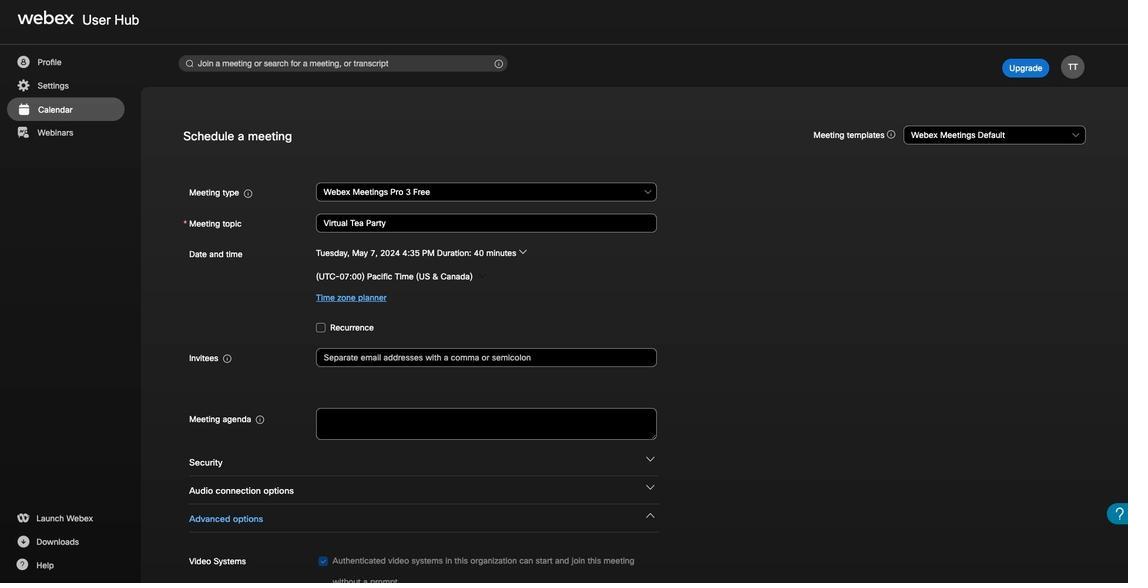 Task type: vqa. For each thing, say whether or not it's contained in the screenshot.
the bottommost tab list
no



Task type: locate. For each thing, give the bounding box(es) containing it.
mds content download_filled image
[[16, 535, 31, 549]]

None text field
[[316, 408, 657, 440]]

group
[[183, 243, 1086, 308]]

0 vertical spatial ng down image
[[646, 484, 655, 492]]

None text field
[[316, 214, 657, 233]]

cisco webex image
[[18, 11, 74, 25]]

None field
[[316, 182, 657, 203]]

2 ng down image from the top
[[646, 512, 655, 520]]

ng down image
[[646, 484, 655, 492], [646, 512, 655, 520]]

1 vertical spatial ng down image
[[646, 512, 655, 520]]

advanced options region
[[183, 505, 1086, 584]]

mds people circle_filled image
[[16, 55, 31, 69]]



Task type: describe. For each thing, give the bounding box(es) containing it.
arrow image
[[478, 272, 486, 280]]

mds settings_filled image
[[16, 79, 31, 93]]

mds webex helix filled image
[[16, 512, 30, 526]]

Invitees text field
[[316, 348, 657, 367]]

Join a meeting or search for a meeting, or transcript text field
[[179, 55, 508, 72]]

mds meetings_filled image
[[16, 103, 31, 117]]

ng help active image
[[16, 559, 28, 571]]

ng down image inside advanced options region
[[646, 512, 655, 520]]

video systems: authenticated video systems in this organization can start and join this meeting without a prompt element
[[318, 551, 657, 584]]

1 ng down image from the top
[[646, 484, 655, 492]]

mds webinar_filled image
[[16, 126, 31, 140]]



